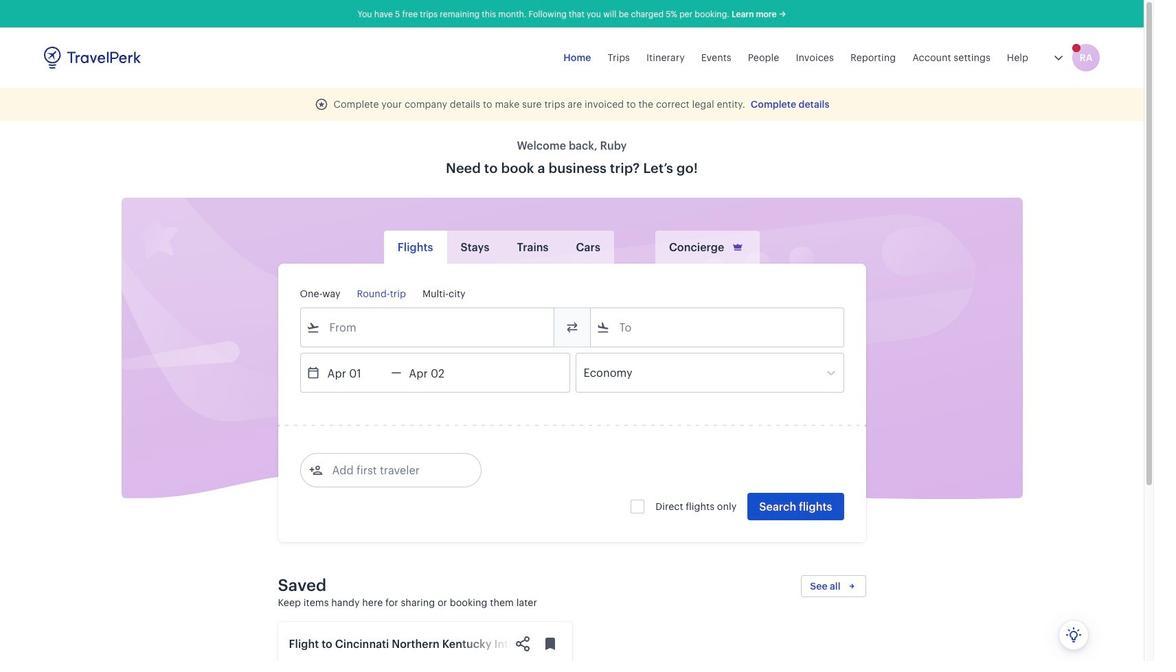 Task type: describe. For each thing, give the bounding box(es) containing it.
From search field
[[320, 317, 536, 339]]

To search field
[[610, 317, 826, 339]]

Depart text field
[[320, 354, 391, 392]]



Task type: locate. For each thing, give the bounding box(es) containing it.
Add first traveler search field
[[323, 460, 466, 482]]

Return text field
[[402, 354, 473, 392]]



